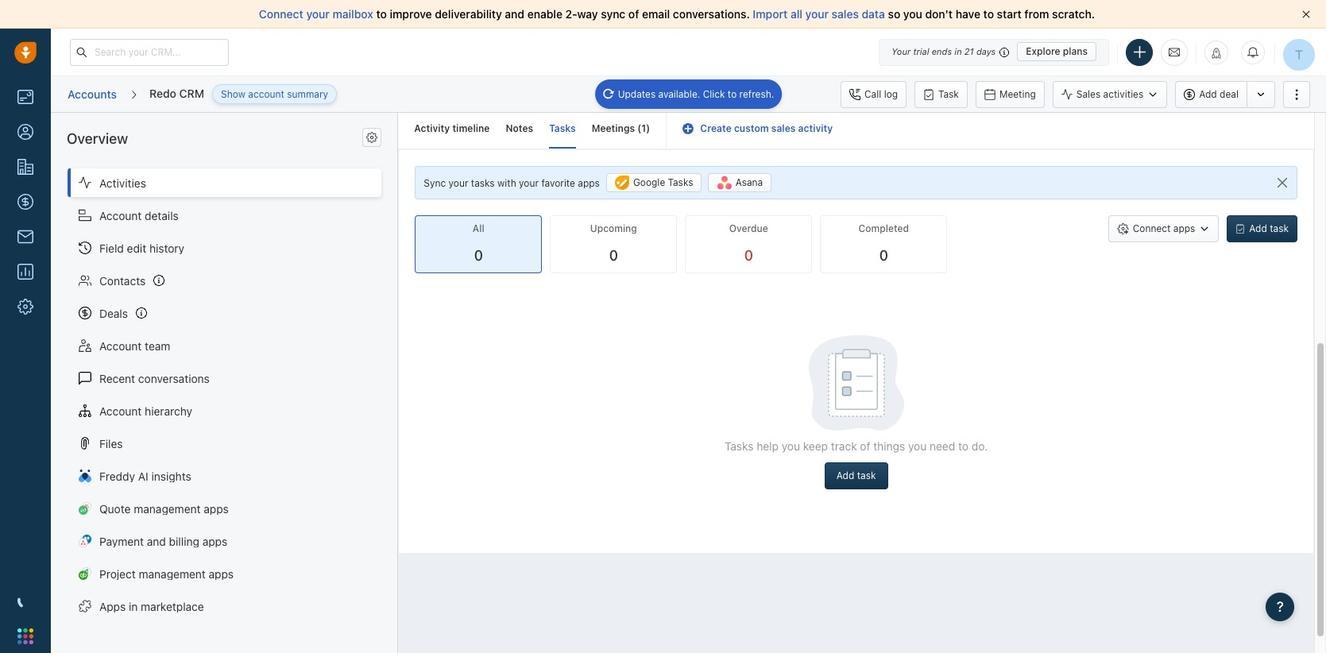 Task type: describe. For each thing, give the bounding box(es) containing it.
freddy ai insights
[[99, 469, 191, 483]]

connect for connect apps
[[1133, 223, 1171, 235]]

improve
[[390, 7, 432, 21]]

)
[[646, 122, 650, 134]]

sync
[[601, 7, 626, 21]]

deal
[[1220, 88, 1239, 100]]

management for project
[[139, 567, 206, 581]]

way
[[577, 7, 598, 21]]

meetings
[[592, 122, 635, 134]]

so
[[888, 7, 901, 21]]

days
[[977, 46, 996, 56]]

all
[[791, 7, 803, 21]]

your trial ends in 21 days
[[892, 46, 996, 56]]

connect your mailbox link
[[259, 7, 376, 21]]

trial
[[913, 46, 929, 56]]

available.
[[658, 88, 700, 100]]

billing
[[169, 534, 199, 548]]

timeline
[[452, 122, 490, 134]]

insights
[[151, 469, 191, 483]]

apps
[[99, 600, 126, 613]]

connect your mailbox to improve deliverability and enable 2-way sync of email conversations. import all your sales data so you don't have to start from scratch.
[[259, 7, 1095, 21]]

1 vertical spatial and
[[147, 534, 166, 548]]

crm
[[179, 86, 204, 100]]

overdue
[[729, 222, 768, 234]]

account for account details
[[99, 209, 142, 222]]

favorite
[[541, 177, 575, 189]]

recent conversations
[[99, 372, 210, 385]]

tasks for tasks help you keep track of things you need to do.
[[725, 440, 754, 453]]

asana button
[[708, 173, 772, 193]]

activities
[[99, 176, 146, 190]]

your right all
[[805, 7, 829, 21]]

meeting
[[1000, 88, 1036, 100]]

create custom sales activity
[[700, 122, 833, 134]]

1 vertical spatial add
[[1250, 223, 1267, 235]]

field
[[99, 241, 124, 255]]

project management apps
[[99, 567, 234, 581]]

0 for overdue
[[744, 247, 753, 264]]

call log button
[[841, 81, 907, 108]]

activity
[[414, 122, 450, 134]]

team
[[145, 339, 170, 352]]

project
[[99, 567, 136, 581]]

explore plans link
[[1017, 42, 1097, 61]]

email image
[[1169, 45, 1180, 59]]

from
[[1025, 7, 1049, 21]]

you right so
[[903, 7, 923, 21]]

mng settings image
[[367, 132, 378, 143]]

show account summary
[[221, 88, 328, 100]]

all
[[473, 222, 484, 234]]

ai
[[138, 469, 148, 483]]

Search your CRM... text field
[[70, 39, 229, 66]]

hierarchy
[[145, 404, 192, 418]]

meeting button
[[976, 81, 1045, 108]]

files
[[99, 437, 123, 450]]

overview
[[67, 130, 128, 147]]

sales
[[1077, 88, 1101, 100]]

management for quote
[[134, 502, 201, 515]]

completed
[[859, 222, 909, 234]]

keep
[[803, 440, 828, 453]]

show
[[221, 88, 246, 100]]

1
[[642, 122, 646, 134]]

details
[[145, 209, 179, 222]]

sync your tasks with your favorite apps
[[424, 177, 600, 189]]

activity
[[798, 122, 833, 134]]

create custom sales activity link
[[683, 122, 833, 134]]

1 horizontal spatial add task button
[[1227, 216, 1298, 243]]

field edit history
[[99, 241, 184, 255]]

contacts
[[99, 274, 146, 287]]

track
[[831, 440, 857, 453]]

activities
[[1103, 88, 1144, 100]]

account
[[248, 88, 284, 100]]

log
[[884, 88, 898, 100]]

recent
[[99, 372, 135, 385]]

you left "need"
[[908, 440, 927, 453]]

1 vertical spatial task
[[857, 470, 876, 482]]

notes
[[506, 122, 533, 134]]

close image
[[1302, 10, 1310, 18]]

tasks inside google tasks button
[[668, 177, 693, 189]]

have
[[956, 7, 981, 21]]

apps in marketplace
[[99, 600, 204, 613]]

account for account team
[[99, 339, 142, 352]]

call
[[865, 88, 882, 100]]

import all your sales data link
[[753, 7, 888, 21]]

updates
[[618, 88, 656, 100]]

connect for connect your mailbox to improve deliverability and enable 2-way sync of email conversations. import all your sales data so you don't have to start from scratch.
[[259, 7, 303, 21]]

import
[[753, 7, 788, 21]]

custom
[[734, 122, 769, 134]]

sync
[[424, 177, 446, 189]]

updates available. click to refresh.
[[618, 88, 774, 100]]

create
[[700, 122, 732, 134]]



Task type: vqa. For each thing, say whether or not it's contained in the screenshot.
help
yes



Task type: locate. For each thing, give the bounding box(es) containing it.
call log
[[865, 88, 898, 100]]

1 vertical spatial in
[[129, 600, 138, 613]]

add deal
[[1199, 88, 1239, 100]]

and left billing
[[147, 534, 166, 548]]

tasks help you keep track of things you need to do.
[[725, 440, 988, 453]]

tasks right notes
[[549, 122, 576, 134]]

0 down upcoming
[[609, 247, 618, 264]]

redo
[[149, 86, 176, 100]]

0 down the all
[[474, 247, 483, 264]]

4 0 from the left
[[879, 247, 888, 264]]

1 horizontal spatial add task
[[1250, 223, 1289, 235]]

quote
[[99, 502, 131, 515]]

conversations
[[138, 372, 210, 385]]

0 vertical spatial of
[[629, 7, 639, 21]]

upcoming
[[590, 222, 637, 234]]

start
[[997, 7, 1022, 21]]

google
[[633, 177, 665, 189]]

payment
[[99, 534, 144, 548]]

2 vertical spatial add
[[837, 470, 855, 482]]

3 account from the top
[[99, 404, 142, 418]]

and
[[505, 7, 525, 21], [147, 534, 166, 548]]

add
[[1199, 88, 1217, 100], [1250, 223, 1267, 235], [837, 470, 855, 482]]

1 vertical spatial sales
[[771, 122, 796, 134]]

0 horizontal spatial add task
[[837, 470, 876, 482]]

add deal button
[[1176, 81, 1247, 108]]

2 horizontal spatial tasks
[[725, 440, 754, 453]]

0 vertical spatial tasks
[[549, 122, 576, 134]]

your right sync in the left top of the page
[[449, 177, 468, 189]]

1 vertical spatial add task button
[[825, 463, 888, 490]]

account hierarchy
[[99, 404, 192, 418]]

sales left the activity
[[771, 122, 796, 134]]

0 horizontal spatial sales
[[771, 122, 796, 134]]

and left enable on the top left of page
[[505, 7, 525, 21]]

plans
[[1063, 45, 1088, 57]]

account for account hierarchy
[[99, 404, 142, 418]]

sales activities
[[1077, 88, 1144, 100]]

sales left data
[[832, 7, 859, 21]]

conversations.
[[673, 7, 750, 21]]

things
[[874, 440, 905, 453]]

1 vertical spatial management
[[139, 567, 206, 581]]

you
[[903, 7, 923, 21], [782, 440, 800, 453], [908, 440, 927, 453]]

google tasks button
[[606, 173, 702, 193]]

asana
[[736, 177, 763, 189]]

0 horizontal spatial and
[[147, 534, 166, 548]]

summary
[[287, 88, 328, 100]]

deliverability
[[435, 7, 502, 21]]

0 for completed
[[879, 247, 888, 264]]

0 for all
[[474, 247, 483, 264]]

to right the click
[[728, 88, 737, 100]]

sales activities button
[[1053, 81, 1176, 108], [1053, 81, 1168, 108]]

0 vertical spatial connect
[[259, 7, 303, 21]]

accounts
[[68, 87, 117, 101]]

enable
[[527, 7, 563, 21]]

1 0 from the left
[[474, 247, 483, 264]]

click
[[703, 88, 725, 100]]

1 account from the top
[[99, 209, 142, 222]]

account down recent
[[99, 404, 142, 418]]

account up recent
[[99, 339, 142, 352]]

mailbox
[[333, 7, 373, 21]]

connect apps
[[1133, 223, 1195, 235]]

you right help
[[782, 440, 800, 453]]

0 horizontal spatial task
[[857, 470, 876, 482]]

tasks left help
[[725, 440, 754, 453]]

tasks right google
[[668, 177, 693, 189]]

account down activities
[[99, 209, 142, 222]]

0 vertical spatial add task button
[[1227, 216, 1298, 243]]

marketplace
[[141, 600, 204, 613]]

accounts link
[[67, 82, 118, 107]]

1 vertical spatial of
[[860, 440, 871, 453]]

account team
[[99, 339, 170, 352]]

to right mailbox
[[376, 7, 387, 21]]

0 horizontal spatial of
[[629, 7, 639, 21]]

your
[[306, 7, 330, 21], [805, 7, 829, 21], [449, 177, 468, 189], [519, 177, 539, 189]]

1 horizontal spatial connect
[[1133, 223, 1171, 235]]

2 horizontal spatial add
[[1250, 223, 1267, 235]]

connect
[[259, 7, 303, 21], [1133, 223, 1171, 235]]

history
[[149, 241, 184, 255]]

to left start
[[984, 7, 994, 21]]

2 vertical spatial tasks
[[725, 440, 754, 453]]

your left mailbox
[[306, 7, 330, 21]]

refresh.
[[740, 88, 774, 100]]

quote management apps
[[99, 502, 229, 515]]

in left 21
[[955, 46, 962, 56]]

management up marketplace
[[139, 567, 206, 581]]

management
[[134, 502, 201, 515], [139, 567, 206, 581]]

email
[[642, 7, 670, 21]]

1 horizontal spatial tasks
[[668, 177, 693, 189]]

2 vertical spatial account
[[99, 404, 142, 418]]

0 vertical spatial add task
[[1250, 223, 1289, 235]]

deals
[[99, 306, 128, 320]]

management up the "payment and billing apps"
[[134, 502, 201, 515]]

1 vertical spatial account
[[99, 339, 142, 352]]

0 down overdue
[[744, 247, 753, 264]]

in right apps
[[129, 600, 138, 613]]

1 vertical spatial connect
[[1133, 223, 1171, 235]]

sales
[[832, 7, 859, 21], [771, 122, 796, 134]]

meetings ( 1 )
[[592, 122, 650, 134]]

of
[[629, 7, 639, 21], [860, 440, 871, 453]]

0 horizontal spatial in
[[129, 600, 138, 613]]

1 horizontal spatial of
[[860, 440, 871, 453]]

need
[[930, 440, 955, 453]]

account details
[[99, 209, 179, 222]]

activity timeline
[[414, 122, 490, 134]]

2-
[[566, 7, 577, 21]]

in
[[955, 46, 962, 56], [129, 600, 138, 613]]

updates available. click to refresh. link
[[595, 79, 782, 109]]

0 horizontal spatial tasks
[[549, 122, 576, 134]]

of right track
[[860, 440, 871, 453]]

0 vertical spatial task
[[1270, 223, 1289, 235]]

21
[[965, 46, 974, 56]]

0 horizontal spatial add task button
[[825, 463, 888, 490]]

2 account from the top
[[99, 339, 142, 352]]

tasks
[[549, 122, 576, 134], [668, 177, 693, 189], [725, 440, 754, 453]]

1 vertical spatial add task
[[837, 470, 876, 482]]

0 for upcoming
[[609, 247, 618, 264]]

1 horizontal spatial in
[[955, 46, 962, 56]]

0 vertical spatial sales
[[832, 7, 859, 21]]

1 horizontal spatial sales
[[832, 7, 859, 21]]

1 horizontal spatial and
[[505, 7, 525, 21]]

your
[[892, 46, 911, 56]]

don't
[[925, 7, 953, 21]]

your right with
[[519, 177, 539, 189]]

1 horizontal spatial add
[[1199, 88, 1217, 100]]

0 vertical spatial and
[[505, 7, 525, 21]]

0 down 'completed'
[[879, 247, 888, 264]]

0 horizontal spatial connect
[[259, 7, 303, 21]]

0
[[474, 247, 483, 264], [609, 247, 618, 264], [744, 247, 753, 264], [879, 247, 888, 264]]

tasks for tasks
[[549, 122, 576, 134]]

0 vertical spatial in
[[955, 46, 962, 56]]

scratch.
[[1052, 7, 1095, 21]]

0 horizontal spatial add
[[837, 470, 855, 482]]

0 vertical spatial account
[[99, 209, 142, 222]]

help
[[757, 440, 779, 453]]

data
[[862, 7, 885, 21]]

of right sync
[[629, 7, 639, 21]]

freshworks switcher image
[[17, 628, 33, 644]]

0 vertical spatial add
[[1199, 88, 1217, 100]]

2 0 from the left
[[609, 247, 618, 264]]

google tasks
[[633, 177, 693, 189]]

3 0 from the left
[[744, 247, 753, 264]]

1 horizontal spatial task
[[1270, 223, 1289, 235]]

with
[[497, 177, 516, 189]]

connect apps button
[[1108, 216, 1219, 243], [1108, 216, 1219, 243]]

to left do.
[[958, 440, 969, 453]]

1 vertical spatial tasks
[[668, 177, 693, 189]]

(
[[638, 122, 642, 134]]

0 vertical spatial management
[[134, 502, 201, 515]]



